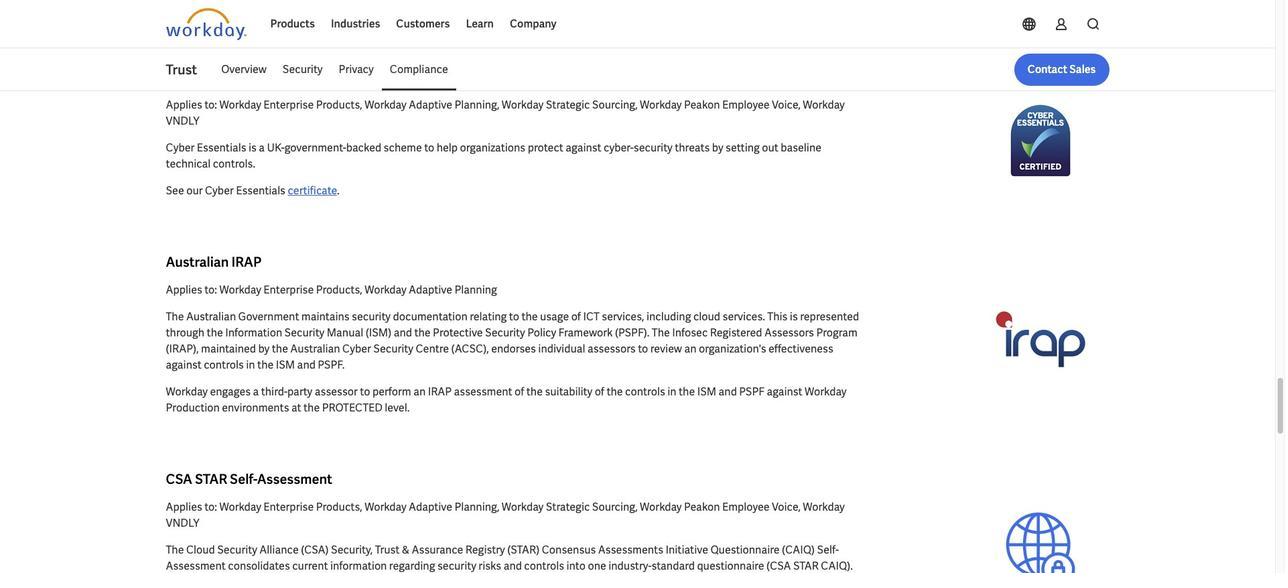 Task type: vqa. For each thing, say whether or not it's contained in the screenshot.
Corporate Responsibility
no



Task type: locate. For each thing, give the bounding box(es) containing it.
security down products dropdown button
[[283, 62, 323, 76]]

2 horizontal spatial controls
[[625, 385, 665, 399]]

an inside the australian government maintains security documentation relating to the usage of ict services, including cloud services. this is represented through the information security manual (ism) and the protective security policy framework (pspf). the infosec registered assessors program (irap), maintained by the australian cyber security centre (acsc), endorses individual assessors to review an organization's effectiveness against controls in the ism and pspf.
[[685, 342, 697, 356]]

engages
[[210, 385, 251, 399]]

pspf.
[[318, 358, 345, 372]]

cyber inside the australian government maintains security documentation relating to the usage of ict services, including cloud services. this is represented through the information security manual (ism) and the protective security policy framework (pspf). the infosec registered assessors program (irap), maintained by the australian cyber security centre (acsc), endorses individual assessors to review an organization's effectiveness against controls in the ism and pspf.
[[343, 342, 371, 356]]

an down infosec
[[685, 342, 697, 356]]

consensus
[[542, 543, 596, 557]]

infosec
[[672, 326, 708, 340]]

menu
[[213, 54, 456, 86]]

0 vertical spatial peakon
[[684, 98, 720, 112]]

applies down trust link
[[166, 98, 202, 112]]

strategic up protect
[[546, 98, 590, 112]]

2 horizontal spatial against
[[767, 385, 803, 399]]

voice, for csa star self-assessment
[[772, 500, 801, 514]]

to up protected
[[360, 385, 370, 399]]

backed
[[346, 141, 381, 155]]

employee up the setting
[[722, 98, 770, 112]]

2 adaptive from the top
[[409, 283, 452, 297]]

compliance link
[[382, 54, 456, 86]]

1 vertical spatial to:
[[205, 283, 217, 297]]

1 employee from the top
[[722, 98, 770, 112]]

2 vertical spatial security
[[438, 559, 476, 573]]

products, down the privacy link
[[316, 98, 362, 112]]

trust inside the cloud security alliance (csa) security, trust & assurance registry (star) consensus assessments initiative questionnaire (caiq) self- assessment consolidates current information regarding security risks and controls into one industry-standard questionnaire (csa star caiq).
[[375, 543, 400, 557]]

enterprise
[[264, 98, 314, 112], [264, 283, 314, 297], [264, 500, 314, 514]]

industries
[[331, 17, 380, 31]]

organizations
[[460, 141, 526, 155]]

1 horizontal spatial by
[[712, 141, 724, 155]]

by down information
[[258, 342, 270, 356]]

through
[[166, 326, 205, 340]]

registry
[[466, 543, 505, 557]]

1 horizontal spatial of
[[571, 310, 581, 324]]

1 horizontal spatial self-
[[817, 543, 839, 557]]

questionnaire
[[697, 559, 764, 573]]

1 to: from the top
[[205, 98, 217, 112]]

1 planning, from the top
[[455, 98, 500, 112]]

1 vertical spatial controls
[[625, 385, 665, 399]]

1 applies from the top
[[166, 98, 202, 112]]

security down maintains
[[285, 326, 325, 340]]

0 vertical spatial strategic
[[546, 98, 590, 112]]

2 applies to: workday enterprise products, workday adaptive planning, workday strategic sourcing, workday peakon employee voice, workday vndly from the top
[[166, 500, 845, 530]]

2 vertical spatial products,
[[316, 500, 362, 514]]

adaptive up assurance
[[409, 500, 452, 514]]

0 vertical spatial controls
[[204, 358, 244, 372]]

framework
[[559, 326, 613, 340]]

controls
[[204, 358, 244, 372], [625, 385, 665, 399], [524, 559, 564, 573]]

0 vertical spatial employee
[[722, 98, 770, 112]]

against left cyber- on the top left of page
[[566, 141, 602, 155]]

0 horizontal spatial self-
[[230, 470, 257, 488]]

1 vertical spatial essentials
[[197, 141, 246, 155]]

security link
[[275, 54, 331, 86]]

products, for australian irap
[[316, 283, 362, 297]]

is inside the australian government maintains security documentation relating to the usage of ict services, including cloud services. this is represented through the information security manual (ism) and the protective security policy framework (pspf). the infosec registered assessors program (irap), maintained by the australian cyber security centre (acsc), endorses individual assessors to review an organization's effectiveness against controls in the ism and pspf.
[[790, 310, 798, 324]]

to inside workday engages a third-party assessor to perform an irap assessment of the suitability of the controls in the ism and pspf against workday production environments at the protected level.
[[360, 385, 370, 399]]

against inside workday engages a third-party assessor to perform an irap assessment of the suitability of the controls in the ism and pspf against workday production environments at the protected level.
[[767, 385, 803, 399]]

cyber essentials is a uk-government-backed scheme to help organizations protect against cyber-security threats by setting out baseline technical controls.
[[166, 141, 822, 171]]

irap up government at the bottom left
[[232, 253, 262, 271]]

is right the this
[[790, 310, 798, 324]]

security down assurance
[[438, 559, 476, 573]]

0 vertical spatial sourcing,
[[592, 98, 638, 112]]

planning,
[[455, 98, 500, 112], [455, 500, 500, 514]]

0 vertical spatial against
[[566, 141, 602, 155]]

environments
[[222, 401, 289, 415]]

1 strategic from the top
[[546, 98, 590, 112]]

1 peakon from the top
[[684, 98, 720, 112]]

to left help
[[424, 141, 434, 155]]

1 vertical spatial irap
[[428, 385, 452, 399]]

0 vertical spatial trust
[[166, 61, 197, 78]]

including
[[647, 310, 691, 324]]

assessor
[[315, 385, 358, 399]]

applies for australian
[[166, 283, 202, 297]]

2 vertical spatial controls
[[524, 559, 564, 573]]

voice, up (caiq)
[[772, 500, 801, 514]]

sourcing, up cyber- on the top left of page
[[592, 98, 638, 112]]

1 products, from the top
[[316, 98, 362, 112]]

1 vertical spatial is
[[790, 310, 798, 324]]

against inside cyber essentials is a uk-government-backed scheme to help organizations protect against cyber-security threats by setting out baseline technical controls.
[[566, 141, 602, 155]]

1 enterprise from the top
[[264, 98, 314, 112]]

1 vndly from the top
[[166, 114, 199, 128]]

threats
[[675, 141, 710, 155]]

globe lock icon image
[[970, 498, 1110, 573]]

1 horizontal spatial security
[[438, 559, 476, 573]]

0 horizontal spatial by
[[258, 342, 270, 356]]

essentials for cyber essentials
[[205, 68, 267, 86]]

1 vertical spatial assessment
[[166, 559, 226, 573]]

1 horizontal spatial star
[[794, 559, 819, 573]]

1 vertical spatial products,
[[316, 283, 362, 297]]

protective
[[433, 326, 483, 340]]

the up through
[[166, 310, 184, 324]]

enterprise up alliance
[[264, 500, 314, 514]]

ism up third-
[[276, 358, 295, 372]]

1 horizontal spatial against
[[566, 141, 602, 155]]

0 horizontal spatial controls
[[204, 358, 244, 372]]

0 vertical spatial essentials
[[205, 68, 267, 86]]

0 vertical spatial the
[[166, 310, 184, 324]]

learn button
[[458, 8, 502, 40]]

1 vertical spatial by
[[258, 342, 270, 356]]

australian
[[166, 253, 229, 271], [186, 310, 236, 324], [290, 342, 340, 356]]

ism
[[276, 358, 295, 372], [697, 385, 717, 399]]

0 vertical spatial is
[[249, 141, 257, 155]]

strategic for csa star self-assessment
[[546, 500, 590, 514]]

security inside the cloud security alliance (csa) security, trust & assurance registry (star) consensus assessments initiative questionnaire (caiq) self- assessment consolidates current information regarding security risks and controls into one industry-standard questionnaire (csa star caiq).
[[438, 559, 476, 573]]

0 vertical spatial products,
[[316, 98, 362, 112]]

is inside cyber essentials is a uk-government-backed scheme to help organizations protect against cyber-security threats by setting out baseline technical controls.
[[249, 141, 257, 155]]

2 planning, from the top
[[455, 500, 500, 514]]

to
[[424, 141, 434, 155], [509, 310, 519, 324], [638, 342, 648, 356], [360, 385, 370, 399]]

0 vertical spatial irap
[[232, 253, 262, 271]]

the up review
[[652, 326, 670, 340]]

go to the homepage image
[[166, 8, 246, 40]]

2 enterprise from the top
[[264, 283, 314, 297]]

against down (irap),
[[166, 358, 202, 372]]

company button
[[502, 8, 565, 40]]

2 applies from the top
[[166, 283, 202, 297]]

in inside workday engages a third-party assessor to perform an irap assessment of the suitability of the controls in the ism and pspf against workday production environments at the protected level.
[[668, 385, 677, 399]]

and left pspf
[[719, 385, 737, 399]]

0 vertical spatial adaptive
[[409, 98, 452, 112]]

list
[[213, 54, 1110, 86]]

products, for csa star self-assessment
[[316, 500, 362, 514]]

2 strategic from the top
[[546, 500, 590, 514]]

1 vertical spatial ism
[[697, 385, 717, 399]]

1 horizontal spatial controls
[[524, 559, 564, 573]]

strategic up consensus
[[546, 500, 590, 514]]

controls down review
[[625, 385, 665, 399]]

0 vertical spatial enterprise
[[264, 98, 314, 112]]

2 products, from the top
[[316, 283, 362, 297]]

adaptive
[[409, 98, 452, 112], [409, 283, 452, 297], [409, 500, 452, 514]]

is
[[249, 141, 257, 155], [790, 310, 798, 324]]

controls down (star)
[[524, 559, 564, 573]]

a up environments at the left of page
[[253, 385, 259, 399]]

0 vertical spatial applies
[[166, 98, 202, 112]]

security inside the cloud security alliance (csa) security, trust & assurance registry (star) consensus assessments initiative questionnaire (caiq) self- assessment consolidates current information regarding security risks and controls into one industry-standard questionnaire (csa star caiq).
[[217, 543, 257, 557]]

privacy
[[339, 62, 374, 76]]

adaptive for australian irap
[[409, 283, 452, 297]]

1 horizontal spatial an
[[685, 342, 697, 356]]

1 vertical spatial in
[[668, 385, 677, 399]]

cyber essentials image
[[970, 88, 1110, 189]]

0 vertical spatial by
[[712, 141, 724, 155]]

2 vertical spatial applies
[[166, 500, 202, 514]]

workday up (caiq)
[[803, 500, 845, 514]]

1 vertical spatial trust
[[375, 543, 400, 557]]

information
[[225, 326, 282, 340]]

in inside the australian government maintains security documentation relating to the usage of ict services, including cloud services. this is represented through the information security manual (ism) and the protective security policy framework (pspf). the infosec registered assessors program (irap), maintained by the australian cyber security centre (acsc), endorses individual assessors to review an organization's effectiveness against controls in the ism and pspf.
[[246, 358, 255, 372]]

adaptive for cyber essentials
[[409, 98, 452, 112]]

0 horizontal spatial security
[[352, 310, 391, 324]]

0 vertical spatial voice,
[[772, 98, 801, 112]]

and inside workday engages a third-party assessor to perform an irap assessment of the suitability of the controls in the ism and pspf against workday production environments at the protected level.
[[719, 385, 737, 399]]

products, up security,
[[316, 500, 362, 514]]

2 vndly from the top
[[166, 516, 199, 530]]

2 vertical spatial the
[[166, 543, 184, 557]]

0 horizontal spatial in
[[246, 358, 255, 372]]

1 vertical spatial a
[[253, 385, 259, 399]]

0 vertical spatial vndly
[[166, 114, 199, 128]]

security,
[[331, 543, 373, 557]]

a left uk-
[[259, 141, 265, 155]]

planning, up organizations
[[455, 98, 500, 112]]

the up maintained
[[207, 326, 223, 340]]

individual
[[538, 342, 585, 356]]

peakon up the threats
[[684, 98, 720, 112]]

1 vertical spatial strategic
[[546, 500, 590, 514]]

2 sourcing, from the top
[[592, 500, 638, 514]]

star down (caiq)
[[794, 559, 819, 573]]

the australian government maintains security documentation relating to the usage of ict services, including cloud services. this is represented through the information security manual (ism) and the protective security policy framework (pspf). the infosec registered assessors program (irap), maintained by the australian cyber security centre (acsc), endorses individual assessors to review an organization's effectiveness against controls in the ism and pspf.
[[166, 310, 859, 372]]

in down review
[[668, 385, 677, 399]]

products, for cyber essentials
[[316, 98, 362, 112]]

trust left &
[[375, 543, 400, 557]]

the inside the cloud security alliance (csa) security, trust & assurance registry (star) consensus assessments initiative questionnaire (caiq) self- assessment consolidates current information regarding security risks and controls into one industry-standard questionnaire (csa star caiq).
[[166, 543, 184, 557]]

2 employee from the top
[[722, 500, 770, 514]]

documentation
[[393, 310, 468, 324]]

3 enterprise from the top
[[264, 500, 314, 514]]

peakon up the initiative in the right of the page
[[684, 500, 720, 514]]

security left the threats
[[634, 141, 673, 155]]

0 horizontal spatial star
[[195, 470, 227, 488]]

a
[[259, 141, 265, 155], [253, 385, 259, 399]]

1 voice, from the top
[[772, 98, 801, 112]]

0 vertical spatial a
[[259, 141, 265, 155]]

assessors
[[588, 342, 636, 356]]

2 vertical spatial enterprise
[[264, 500, 314, 514]]

sourcing, up assessments
[[592, 500, 638, 514]]

the for australian irap
[[166, 310, 184, 324]]

controls inside workday engages a third-party assessor to perform an irap assessment of the suitability of the controls in the ism and pspf against workday production environments at the protected level.
[[625, 385, 665, 399]]

0 horizontal spatial ism
[[276, 358, 295, 372]]

1 vertical spatial voice,
[[772, 500, 801, 514]]

current
[[292, 559, 328, 573]]

employee
[[722, 98, 770, 112], [722, 500, 770, 514]]

0 horizontal spatial an
[[414, 385, 426, 399]]

applies down "csa"
[[166, 500, 202, 514]]

3 to: from the top
[[205, 500, 217, 514]]

endorses
[[491, 342, 536, 356]]

essentials
[[205, 68, 267, 86], [197, 141, 246, 155], [236, 184, 286, 198]]

essentials inside cyber essentials is a uk-government-backed scheme to help organizations protect against cyber-security threats by setting out baseline technical controls.
[[197, 141, 246, 155]]

adaptive for csa star self-assessment
[[409, 500, 452, 514]]

2 voice, from the top
[[772, 500, 801, 514]]

an
[[685, 342, 697, 356], [414, 385, 426, 399]]

cloud
[[694, 310, 721, 324]]

trust down go to the homepage image
[[166, 61, 197, 78]]

an right perform
[[414, 385, 426, 399]]

is left uk-
[[249, 141, 257, 155]]

1 horizontal spatial in
[[668, 385, 677, 399]]

to: for essentials
[[205, 98, 217, 112]]

employee up questionnaire
[[722, 500, 770, 514]]

and inside the cloud security alliance (csa) security, trust & assurance registry (star) consensus assessments initiative questionnaire (caiq) self- assessment consolidates current information regarding security risks and controls into one industry-standard questionnaire (csa star caiq).
[[504, 559, 522, 573]]

sourcing, for cyber essentials
[[592, 98, 638, 112]]

an inside workday engages a third-party assessor to perform an irap assessment of the suitability of the controls in the ism and pspf against workday production environments at the protected level.
[[414, 385, 426, 399]]

applies to: workday enterprise products, workday adaptive planning, workday strategic sourcing, workday peakon employee voice, workday vndly for cyber essentials
[[166, 98, 845, 128]]

0 vertical spatial an
[[685, 342, 697, 356]]

1 vertical spatial sourcing,
[[592, 500, 638, 514]]

strategic for cyber essentials
[[546, 98, 590, 112]]

1 vertical spatial applies
[[166, 283, 202, 297]]

0 horizontal spatial against
[[166, 358, 202, 372]]

1 vertical spatial vndly
[[166, 516, 199, 530]]

2 to: from the top
[[205, 283, 217, 297]]

cyber up "technical" at the left of page
[[166, 141, 195, 155]]

1 vertical spatial adaptive
[[409, 283, 452, 297]]

adaptive up documentation
[[409, 283, 452, 297]]

.
[[337, 184, 340, 198]]

workday
[[219, 98, 261, 112], [365, 98, 407, 112], [502, 98, 544, 112], [640, 98, 682, 112], [803, 98, 845, 112], [219, 283, 261, 297], [365, 283, 407, 297], [166, 385, 208, 399], [805, 385, 847, 399], [219, 500, 261, 514], [365, 500, 407, 514], [502, 500, 544, 514], [640, 500, 682, 514], [803, 500, 845, 514]]

of right suitability
[[595, 385, 605, 399]]

australian irap
[[166, 253, 262, 271]]

(ism)
[[366, 326, 392, 340]]

3 products, from the top
[[316, 500, 362, 514]]

assurance
[[412, 543, 463, 557]]

1 vertical spatial enterprise
[[264, 283, 314, 297]]

security up consolidates
[[217, 543, 257, 557]]

0 vertical spatial security
[[634, 141, 673, 155]]

sourcing,
[[592, 98, 638, 112], [592, 500, 638, 514]]

1 horizontal spatial is
[[790, 310, 798, 324]]

1 horizontal spatial assessment
[[257, 470, 332, 488]]

star right "csa"
[[195, 470, 227, 488]]

1 sourcing, from the top
[[592, 98, 638, 112]]

ict
[[583, 310, 600, 324]]

0 vertical spatial in
[[246, 358, 255, 372]]

list containing overview
[[213, 54, 1110, 86]]

essentials down go to the homepage image
[[205, 68, 267, 86]]

vndly up cloud
[[166, 516, 199, 530]]

alliance
[[260, 543, 299, 557]]

workday up the threats
[[640, 98, 682, 112]]

planning
[[455, 283, 497, 297]]

products, up maintains
[[316, 283, 362, 297]]

assessments
[[598, 543, 664, 557]]

security
[[283, 62, 323, 76], [285, 326, 325, 340], [485, 326, 525, 340], [374, 342, 414, 356], [217, 543, 257, 557]]

protect
[[528, 141, 564, 155]]

cyber down manual at the bottom left
[[343, 342, 371, 356]]

and down (star)
[[504, 559, 522, 573]]

0 horizontal spatial assessment
[[166, 559, 226, 573]]

by left the setting
[[712, 141, 724, 155]]

1 vertical spatial security
[[352, 310, 391, 324]]

irap
[[232, 253, 262, 271], [428, 385, 452, 399]]

csa star self-assessment
[[166, 470, 332, 488]]

security up (ism)
[[352, 310, 391, 324]]

workday down effectiveness
[[805, 385, 847, 399]]

adaptive down compliance link
[[409, 98, 452, 112]]

0 vertical spatial ism
[[276, 358, 295, 372]]

irap left "assessment" at the bottom of page
[[428, 385, 452, 399]]

cloud
[[186, 543, 215, 557]]

caiq).
[[821, 559, 853, 573]]

0 vertical spatial planning,
[[455, 98, 500, 112]]

2 horizontal spatial security
[[634, 141, 673, 155]]

security down (ism)
[[374, 342, 414, 356]]

the
[[166, 310, 184, 324], [652, 326, 670, 340], [166, 543, 184, 557]]

1 vertical spatial applies to: workday enterprise products, workday adaptive planning, workday strategic sourcing, workday peakon employee voice, workday vndly
[[166, 500, 845, 530]]

1 vertical spatial australian
[[186, 310, 236, 324]]

(acsc),
[[451, 342, 489, 356]]

0 vertical spatial australian
[[166, 253, 229, 271]]

enterprise up government at the bottom left
[[264, 283, 314, 297]]

of right "assessment" at the bottom of page
[[515, 385, 524, 399]]

2 vertical spatial against
[[767, 385, 803, 399]]

applies
[[166, 98, 202, 112], [166, 283, 202, 297], [166, 500, 202, 514]]

essentials up controls.
[[197, 141, 246, 155]]

the down assessors
[[607, 385, 623, 399]]

voice, up baseline
[[772, 98, 801, 112]]

&
[[402, 543, 410, 557]]

1 vertical spatial against
[[166, 358, 202, 372]]

to:
[[205, 98, 217, 112], [205, 283, 217, 297], [205, 500, 217, 514]]

(pspf).
[[615, 326, 650, 340]]

standard
[[652, 559, 695, 573]]

applies to: workday enterprise products, workday adaptive planning, workday strategic sourcing, workday peakon employee voice, workday vndly up organizations
[[166, 98, 845, 128]]

the up policy
[[522, 310, 538, 324]]

2 peakon from the top
[[684, 500, 720, 514]]

1 vertical spatial employee
[[722, 500, 770, 514]]

0 horizontal spatial is
[[249, 141, 257, 155]]

1 vertical spatial peakon
[[684, 500, 720, 514]]

1 adaptive from the top
[[409, 98, 452, 112]]

3 applies from the top
[[166, 500, 202, 514]]

security up endorses
[[485, 326, 525, 340]]

1 applies to: workday enterprise products, workday adaptive planning, workday strategic sourcing, workday peakon employee voice, workday vndly from the top
[[166, 98, 845, 128]]

self- up caiq).
[[817, 543, 839, 557]]

3 adaptive from the top
[[409, 500, 452, 514]]

1 horizontal spatial irap
[[428, 385, 452, 399]]

1 horizontal spatial ism
[[697, 385, 717, 399]]

0 vertical spatial applies to: workday enterprise products, workday adaptive planning, workday strategic sourcing, workday peakon employee voice, workday vndly
[[166, 98, 845, 128]]

of left ict
[[571, 310, 581, 324]]

enterprise down the security link on the left of page
[[264, 98, 314, 112]]

enterprise for cyber essentials
[[264, 98, 314, 112]]

controls down maintained
[[204, 358, 244, 372]]

against right pspf
[[767, 385, 803, 399]]

cyber down go to the homepage image
[[166, 68, 202, 86]]

ism inside workday engages a third-party assessor to perform an irap assessment of the suitability of the controls in the ism and pspf against workday production environments at the protected level.
[[697, 385, 717, 399]]

self- right "csa"
[[230, 470, 257, 488]]

to: down 'australian irap'
[[205, 283, 217, 297]]

ism left pspf
[[697, 385, 717, 399]]

2 vertical spatial adaptive
[[409, 500, 452, 514]]

1 vertical spatial planning,
[[455, 500, 500, 514]]

0 vertical spatial to:
[[205, 98, 217, 112]]

the
[[522, 310, 538, 324], [207, 326, 223, 340], [414, 326, 431, 340], [272, 342, 288, 356], [257, 358, 274, 372], [527, 385, 543, 399], [607, 385, 623, 399], [679, 385, 695, 399], [304, 401, 320, 415]]

to: down the cyber essentials at left top
[[205, 98, 217, 112]]

review
[[651, 342, 682, 356]]

planning, up registry
[[455, 500, 500, 514]]

a inside cyber essentials is a uk-government-backed scheme to help organizations protect against cyber-security threats by setting out baseline technical controls.
[[259, 141, 265, 155]]

1 vertical spatial an
[[414, 385, 426, 399]]

essentials down controls.
[[236, 184, 286, 198]]

uk-
[[267, 141, 285, 155]]

2 vertical spatial to:
[[205, 500, 217, 514]]

essentials for cyber essentials is a uk-government-backed scheme to help organizations protect against cyber-security threats by setting out baseline technical controls.
[[197, 141, 246, 155]]

controls inside the australian government maintains security documentation relating to the usage of ict services, including cloud services. this is represented through the information security manual (ism) and the protective security policy framework (pspf). the infosec registered assessors program (irap), maintained by the australian cyber security centre (acsc), endorses individual assessors to review an organization's effectiveness against controls in the ism and pspf.
[[204, 358, 244, 372]]

applies to: workday enterprise products, workday adaptive planning, workday strategic sourcing, workday peakon employee voice, workday vndly up (star)
[[166, 500, 845, 530]]

to: for star
[[205, 500, 217, 514]]

1 vertical spatial star
[[794, 559, 819, 573]]



Task type: describe. For each thing, give the bounding box(es) containing it.
irap inside workday engages a third-party assessor to perform an irap assessment of the suitability of the controls in the ism and pspf against workday production environments at the protected level.
[[428, 385, 452, 399]]

workday up (ism)
[[365, 283, 407, 297]]

perform
[[373, 385, 411, 399]]

cyber right our
[[205, 184, 234, 198]]

regarding
[[389, 559, 435, 573]]

(caiq)
[[782, 543, 815, 557]]

vndly for cyber
[[166, 114, 199, 128]]

peakon for csa star self-assessment
[[684, 500, 720, 514]]

assessment
[[454, 385, 512, 399]]

voice, for cyber essentials
[[772, 98, 801, 112]]

to inside cyber essentials is a uk-government-backed scheme to help organizations protect against cyber-security threats by setting out baseline technical controls.
[[424, 141, 434, 155]]

industry-
[[609, 559, 652, 573]]

level.
[[385, 401, 410, 415]]

maintains
[[302, 310, 350, 324]]

cyber essentials
[[166, 68, 267, 86]]

security inside cyber essentials is a uk-government-backed scheme to help organizations protect against cyber-security threats by setting out baseline technical controls.
[[634, 141, 673, 155]]

0 horizontal spatial of
[[515, 385, 524, 399]]

registered
[[710, 326, 762, 340]]

controls inside the cloud security alliance (csa) security, trust & assurance registry (star) consensus assessments initiative questionnaire (caiq) self- assessment consolidates current information regarding security risks and controls into one industry-standard questionnaire (csa star caiq).
[[524, 559, 564, 573]]

and right (ism)
[[394, 326, 412, 340]]

services,
[[602, 310, 644, 324]]

production
[[166, 401, 220, 415]]

services.
[[723, 310, 765, 324]]

self- inside the cloud security alliance (csa) security, trust & assurance registry (star) consensus assessments initiative questionnaire (caiq) self- assessment consolidates current information regarding security risks and controls into one industry-standard questionnaire (csa star caiq).
[[817, 543, 839, 557]]

contact
[[1028, 62, 1068, 76]]

controls.
[[213, 157, 255, 171]]

planning, for csa star self-assessment
[[455, 500, 500, 514]]

star inside the cloud security alliance (csa) security, trust & assurance registry (star) consensus assessments initiative questionnaire (caiq) self- assessment consolidates current information regarding security risks and controls into one industry-standard questionnaire (csa star caiq).
[[794, 559, 819, 573]]

0 horizontal spatial trust
[[166, 61, 197, 78]]

applies for csa
[[166, 500, 202, 514]]

industries button
[[323, 8, 388, 40]]

technical
[[166, 157, 211, 171]]

workday up the initiative in the right of the page
[[640, 500, 682, 514]]

to right relating
[[509, 310, 519, 324]]

questionnaire
[[711, 543, 780, 557]]

(csa
[[767, 559, 791, 573]]

maintained
[[201, 342, 256, 356]]

workday down the privacy link
[[365, 98, 407, 112]]

cyber-
[[604, 141, 634, 155]]

the down information
[[272, 342, 288, 356]]

to: for irap
[[205, 283, 217, 297]]

program
[[817, 326, 858, 340]]

the left suitability
[[527, 385, 543, 399]]

0 vertical spatial self-
[[230, 470, 257, 488]]

usage
[[540, 310, 569, 324]]

the down documentation
[[414, 326, 431, 340]]

enterprise for csa star self-assessment
[[264, 500, 314, 514]]

menu containing overview
[[213, 54, 456, 86]]

setting
[[726, 141, 760, 155]]

workday up baseline
[[803, 98, 845, 112]]

party
[[288, 385, 313, 399]]

sales
[[1070, 62, 1096, 76]]

enterprise for australian irap
[[264, 283, 314, 297]]

cyber inside cyber essentials is a uk-government-backed scheme to help organizations protect against cyber-security threats by setting out baseline technical controls.
[[166, 141, 195, 155]]

protected
[[322, 401, 383, 415]]

by inside the australian government maintains security documentation relating to the usage of ict services, including cloud services. this is represented through the information security manual (ism) and the protective security policy framework (pspf). the infosec registered assessors program (irap), maintained by the australian cyber security centre (acsc), endorses individual assessors to review an organization's effectiveness against controls in the ism and pspf.
[[258, 342, 270, 356]]

vndly for csa
[[166, 516, 199, 530]]

help
[[437, 141, 458, 155]]

scheme
[[384, 141, 422, 155]]

centre
[[416, 342, 449, 356]]

overview
[[221, 62, 267, 76]]

security inside the australian government maintains security documentation relating to the usage of ict services, including cloud services. this is represented through the information security manual (ism) and the protective security policy framework (pspf). the infosec registered assessors program (irap), maintained by the australian cyber security centre (acsc), endorses individual assessors to review an organization's effectiveness against controls in the ism and pspf.
[[352, 310, 391, 324]]

risks
[[479, 559, 501, 573]]

peakon for cyber essentials
[[684, 98, 720, 112]]

into
[[567, 559, 586, 573]]

applies to: workday enterprise products, workday adaptive planning
[[166, 283, 497, 297]]

assessment inside the cloud security alliance (csa) security, trust & assurance registry (star) consensus assessments initiative questionnaire (caiq) self- assessment consolidates current information regarding security risks and controls into one industry-standard questionnaire (csa star caiq).
[[166, 559, 226, 573]]

the down review
[[679, 385, 695, 399]]

initiative
[[666, 543, 708, 557]]

the for csa star self-assessment
[[166, 543, 184, 557]]

to down (pspf).
[[638, 342, 648, 356]]

0 vertical spatial star
[[195, 470, 227, 488]]

assessors
[[765, 326, 814, 340]]

overview link
[[213, 54, 275, 86]]

security inside menu
[[283, 62, 323, 76]]

of inside the australian government maintains security documentation relating to the usage of ict services, including cloud services. this is represented through the information security manual (ism) and the protective security policy framework (pspf). the infosec registered assessors program (irap), maintained by the australian cyber security centre (acsc), endorses individual assessors to review an organization's effectiveness against controls in the ism and pspf.
[[571, 310, 581, 324]]

employee for cyber essentials
[[722, 98, 770, 112]]

effectiveness
[[769, 342, 834, 356]]

customers button
[[388, 8, 458, 40]]

one
[[588, 559, 606, 573]]

2 vertical spatial essentials
[[236, 184, 286, 198]]

employee for csa star self-assessment
[[722, 500, 770, 514]]

against inside the australian government maintains security documentation relating to the usage of ict services, including cloud services. this is represented through the information security manual (ism) and the protective security policy framework (pspf). the infosec registered assessors program (irap), maintained by the australian cyber security centre (acsc), endorses individual assessors to review an organization's effectiveness against controls in the ism and pspf.
[[166, 358, 202, 372]]

contact sales
[[1028, 62, 1096, 76]]

applies for cyber
[[166, 98, 202, 112]]

2 horizontal spatial of
[[595, 385, 605, 399]]

baseline
[[781, 141, 822, 155]]

learn
[[466, 17, 494, 31]]

irap image
[[970, 289, 1110, 390]]

(irap),
[[166, 342, 199, 356]]

workday up &
[[365, 500, 407, 514]]

workday up (star)
[[502, 500, 544, 514]]

suitability
[[545, 385, 593, 399]]

our
[[186, 184, 203, 198]]

at
[[291, 401, 301, 415]]

organization's
[[699, 342, 766, 356]]

applies to: workday enterprise products, workday adaptive planning, workday strategic sourcing, workday peakon employee voice, workday vndly for csa star self-assessment
[[166, 500, 845, 530]]

(csa)
[[301, 543, 329, 557]]

workday down csa star self-assessment
[[219, 500, 261, 514]]

(star)
[[507, 543, 540, 557]]

and left pspf.
[[297, 358, 316, 372]]

compliance
[[390, 62, 448, 76]]

out
[[762, 141, 779, 155]]

privacy link
[[331, 54, 382, 86]]

products button
[[262, 8, 323, 40]]

the right at
[[304, 401, 320, 415]]

the cloud security alliance (csa) security, trust & assurance registry (star) consensus assessments initiative questionnaire (caiq) self- assessment consolidates current information regarding security risks and controls into one industry-standard questionnaire (csa star caiq).
[[166, 543, 853, 573]]

customers
[[396, 17, 450, 31]]

information
[[330, 559, 387, 573]]

ism inside the australian government maintains security documentation relating to the usage of ict services, including cloud services. this is represented through the information security manual (ism) and the protective security policy framework (pspf). the infosec registered assessors program (irap), maintained by the australian cyber security centre (acsc), endorses individual assessors to review an organization's effectiveness against controls in the ism and pspf.
[[276, 358, 295, 372]]

1 vertical spatial the
[[652, 326, 670, 340]]

workday down overview link
[[219, 98, 261, 112]]

certificate link
[[288, 184, 337, 198]]

see
[[166, 184, 184, 198]]

workday engages a third-party assessor to perform an irap assessment of the suitability of the controls in the ism and pspf against workday production environments at the protected level.
[[166, 385, 847, 415]]

sourcing, for csa star self-assessment
[[592, 500, 638, 514]]

manual
[[327, 326, 363, 340]]

2 vertical spatial australian
[[290, 342, 340, 356]]

planning, for cyber essentials
[[455, 98, 500, 112]]

csa
[[166, 470, 192, 488]]

government
[[238, 310, 299, 324]]

consolidates
[[228, 559, 290, 573]]

0 horizontal spatial irap
[[232, 253, 262, 271]]

workday up protect
[[502, 98, 544, 112]]

workday down 'australian irap'
[[219, 283, 261, 297]]

third-
[[261, 385, 288, 399]]

a inside workday engages a third-party assessor to perform an irap assessment of the suitability of the controls in the ism and pspf against workday production environments at the protected level.
[[253, 385, 259, 399]]

workday up production
[[166, 385, 208, 399]]

certificate
[[288, 184, 337, 198]]

by inside cyber essentials is a uk-government-backed scheme to help organizations protect against cyber-security threats by setting out baseline technical controls.
[[712, 141, 724, 155]]

company
[[510, 17, 557, 31]]

represented
[[800, 310, 859, 324]]

0 vertical spatial assessment
[[257, 470, 332, 488]]

the up third-
[[257, 358, 274, 372]]

this
[[768, 310, 788, 324]]



